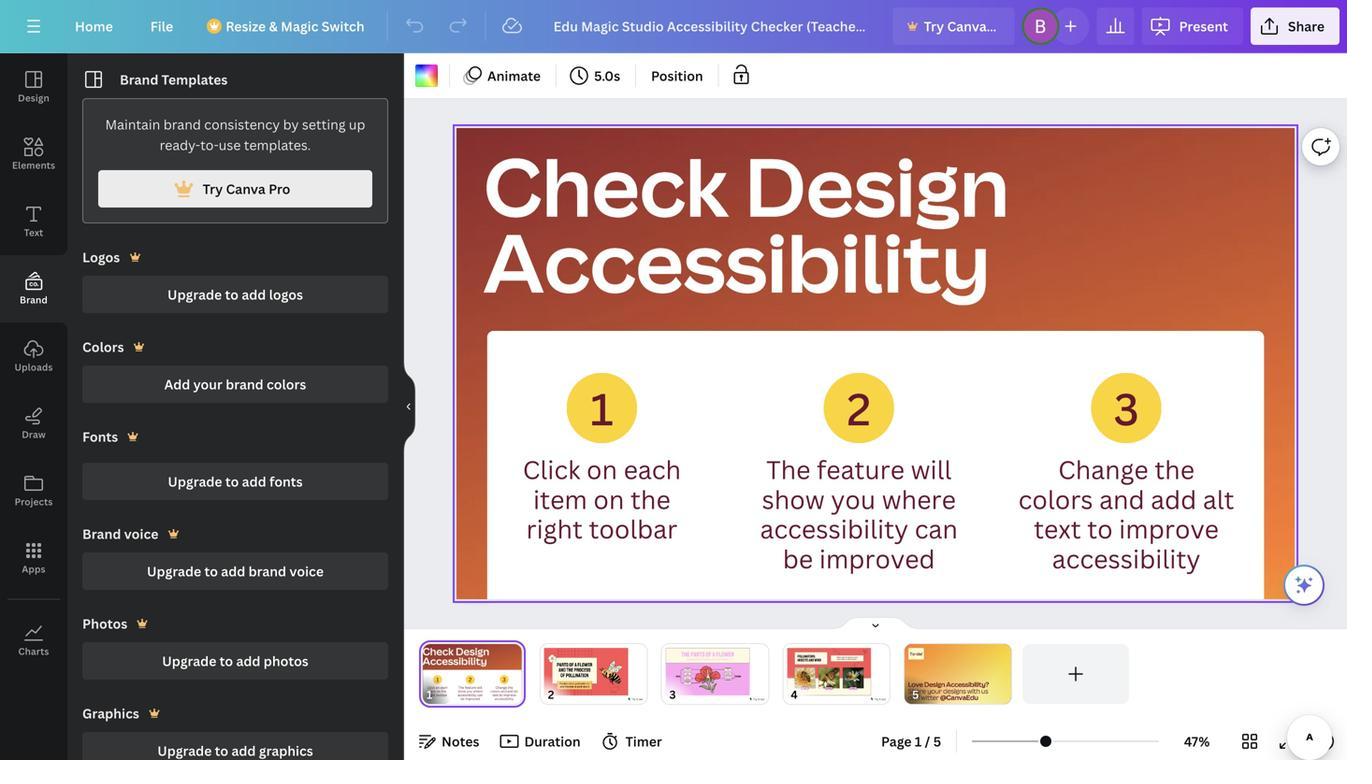Task type: vqa. For each thing, say whether or not it's contained in the screenshot.
PAGE 1 / 5 button
yes



Task type: locate. For each thing, give the bounding box(es) containing it.
by
[[283, 116, 299, 133]]

1 vertical spatial 1
[[915, 733, 922, 751]]

accessibility
[[760, 512, 909, 546], [1053, 542, 1201, 576]]

upgrade inside 'button'
[[157, 743, 212, 760]]

upgrade to add graphics
[[157, 743, 313, 760]]

magic
[[281, 17, 319, 35]]

brand button
[[0, 255, 67, 323]]

elements
[[12, 159, 55, 172]]

0 horizontal spatial try
[[203, 180, 223, 198]]

1 vertical spatial voice
[[290, 563, 324, 581]]

use
[[219, 136, 241, 154]]

47% button
[[1167, 727, 1228, 757]]

brand inside maintain brand consistency by setting up ready-to-use templates.
[[164, 116, 201, 133]]

to-
[[200, 136, 219, 154]]

apps
[[22, 563, 45, 576]]

notes button
[[412, 727, 487, 757]]

apps button
[[0, 525, 67, 592]]

to inside "button"
[[204, 563, 218, 581]]

setting
[[302, 116, 346, 133]]

1 vertical spatial design
[[745, 131, 1010, 241]]

try for the bottommost try canva pro button
[[203, 180, 223, 198]]

0 vertical spatial try canva pro
[[924, 17, 1012, 35]]

and
[[1100, 483, 1145, 517]]

0 horizontal spatial the
[[631, 483, 671, 517]]

change the colors and add alt text to improve accessibility
[[1019, 453, 1235, 576]]

&
[[269, 17, 278, 35]]

1 horizontal spatial try
[[924, 17, 944, 35]]

to up upgrade to add photos
[[204, 563, 218, 581]]

upgrade
[[168, 286, 222, 304], [168, 473, 222, 491], [147, 563, 201, 581], [162, 653, 217, 671], [157, 743, 212, 760]]

0 vertical spatial colors
[[267, 376, 306, 394]]

canva
[[948, 17, 987, 35], [226, 180, 266, 198]]

brand inside button
[[20, 294, 48, 306]]

logos
[[82, 248, 120, 266]]

1 vertical spatial try canva pro
[[203, 180, 291, 198]]

each
[[624, 453, 681, 487]]

colors right your
[[267, 376, 306, 394]]

try inside main menu bar
[[924, 17, 944, 35]]

maintain
[[105, 116, 160, 133]]

on left the each on the bottom of the page
[[587, 453, 618, 487]]

0 horizontal spatial design
[[18, 92, 49, 104]]

design inside button
[[18, 92, 49, 104]]

change
[[1058, 453, 1149, 487]]

1 horizontal spatial pro
[[990, 17, 1012, 35]]

1 inside "button"
[[915, 733, 922, 751]]

where
[[882, 483, 956, 517]]

the left alt
[[1155, 453, 1195, 487]]

1 horizontal spatial canva
[[948, 17, 987, 35]]

accessibility inside change the colors and add alt text to improve accessibility
[[1053, 542, 1201, 576]]

1 vertical spatial try
[[203, 180, 223, 198]]

voice inside upgrade to add brand voice "button"
[[290, 563, 324, 581]]

to inside 'button'
[[215, 743, 228, 760]]

pro inside main menu bar
[[990, 17, 1012, 35]]

brand right apps button
[[82, 525, 121, 543]]

1 horizontal spatial try canva pro button
[[893, 7, 1015, 45]]

check
[[484, 131, 729, 241]]

0 vertical spatial design
[[18, 92, 49, 104]]

colors inside change the colors and add alt text to improve accessibility
[[1019, 483, 1094, 517]]

0 horizontal spatial 1
[[590, 379, 614, 439]]

file button
[[135, 7, 188, 45]]

to
[[225, 286, 239, 304], [225, 473, 239, 491], [1088, 512, 1113, 546], [204, 563, 218, 581], [220, 653, 233, 671], [215, 743, 228, 760]]

page 1 image
[[419, 645, 526, 705]]

0 horizontal spatial voice
[[124, 525, 159, 543]]

1 vertical spatial pro
[[269, 180, 291, 198]]

main menu bar
[[0, 0, 1348, 53]]

add left the 'graphics'
[[232, 743, 256, 760]]

design
[[18, 92, 49, 104], [745, 131, 1010, 241]]

brand inside button
[[226, 376, 264, 394]]

add inside 'button'
[[232, 743, 256, 760]]

add inside "button"
[[221, 563, 245, 581]]

click
[[523, 453, 581, 487]]

1 horizontal spatial colors
[[1019, 483, 1094, 517]]

pro
[[990, 17, 1012, 35], [269, 180, 291, 198]]

side panel tab list
[[0, 53, 67, 675]]

text
[[24, 226, 43, 239]]

1 vertical spatial try canva pro button
[[98, 170, 372, 208]]

0 vertical spatial canva
[[948, 17, 987, 35]]

1
[[590, 379, 614, 439], [915, 733, 922, 751]]

upgrade to add logos
[[168, 286, 303, 304]]

5
[[934, 733, 942, 751]]

no color image
[[416, 65, 438, 87]]

0 horizontal spatial pro
[[269, 180, 291, 198]]

upgrade for upgrade to add photos
[[162, 653, 217, 671]]

present button
[[1142, 7, 1244, 45]]

0 horizontal spatial try canva pro
[[203, 180, 291, 198]]

the
[[1155, 453, 1195, 487], [631, 483, 671, 517]]

consistency
[[204, 116, 280, 133]]

on
[[587, 453, 618, 487], [594, 483, 625, 517]]

to left logos
[[225, 286, 239, 304]]

0 horizontal spatial accessibility
[[760, 512, 909, 546]]

resize & magic switch
[[226, 17, 365, 35]]

add left logos
[[242, 286, 266, 304]]

to right text
[[1088, 512, 1113, 546]]

1 vertical spatial canva
[[226, 180, 266, 198]]

add your brand colors
[[164, 376, 306, 394]]

1 horizontal spatial try canva pro
[[924, 17, 1012, 35]]

upgrade to add logos button
[[82, 276, 388, 314]]

1 left /
[[915, 733, 922, 751]]

share
[[1289, 17, 1325, 35]]

to left fonts
[[225, 473, 239, 491]]

2 vertical spatial brand
[[249, 563, 286, 581]]

add left alt
[[1151, 483, 1197, 517]]

1 horizontal spatial accessibility
[[1053, 542, 1201, 576]]

the inside click on each item on the right toolbar
[[631, 483, 671, 517]]

check design
[[484, 131, 1010, 241]]

be
[[783, 542, 813, 576]]

share button
[[1251, 7, 1340, 45]]

1 up click on each item on the right toolbar on the bottom of page
[[590, 379, 614, 439]]

the feature will show you where accessibility can be improved
[[760, 453, 958, 576]]

improved
[[820, 542, 936, 576]]

accessibility inside the feature will show you where accessibility can be improved
[[760, 512, 909, 546]]

brand for brand voice
[[82, 525, 121, 543]]

brand down fonts
[[249, 563, 286, 581]]

0 horizontal spatial try canva pro button
[[98, 170, 372, 208]]

draw button
[[0, 390, 67, 458]]

brand up maintain
[[120, 71, 158, 88]]

1 horizontal spatial the
[[1155, 453, 1195, 487]]

add
[[242, 286, 266, 304], [242, 473, 266, 491], [1151, 483, 1197, 517], [221, 563, 245, 581], [236, 653, 261, 671], [232, 743, 256, 760]]

0 vertical spatial brand
[[164, 116, 201, 133]]

0 horizontal spatial canva
[[226, 180, 266, 198]]

upgrade inside "button"
[[147, 563, 201, 581]]

5.0s
[[594, 67, 620, 85]]

projects
[[15, 496, 53, 509]]

0 vertical spatial try
[[924, 17, 944, 35]]

0 horizontal spatial colors
[[267, 376, 306, 394]]

0 vertical spatial brand
[[120, 71, 158, 88]]

2 vertical spatial brand
[[82, 525, 121, 543]]

colors
[[267, 376, 306, 394], [1019, 483, 1094, 517]]

upgrade to add graphics button
[[82, 733, 388, 761]]

1 vertical spatial brand
[[20, 294, 48, 306]]

canva assistant image
[[1293, 575, 1316, 597]]

add for upgrade to add photos
[[236, 653, 261, 671]]

try
[[924, 17, 944, 35], [203, 180, 223, 198]]

brand right your
[[226, 376, 264, 394]]

charts
[[18, 646, 49, 658]]

1 horizontal spatial 1
[[915, 733, 922, 751]]

1 vertical spatial colors
[[1019, 483, 1094, 517]]

brand
[[164, 116, 201, 133], [226, 376, 264, 394], [249, 563, 286, 581]]

add up upgrade to add photos
[[221, 563, 245, 581]]

to left the 'graphics'
[[215, 743, 228, 760]]

projects button
[[0, 458, 67, 525]]

to for upgrade to add fonts
[[225, 473, 239, 491]]

1 horizontal spatial voice
[[290, 563, 324, 581]]

add left fonts
[[242, 473, 266, 491]]

brand up uploads button at the left of page
[[20, 294, 48, 306]]

hide image
[[403, 362, 416, 452]]

try for the topmost try canva pro button
[[924, 17, 944, 35]]

brand up 'ready-' at the left of the page
[[164, 116, 201, 133]]

add for upgrade to add logos
[[242, 286, 266, 304]]

1 vertical spatial brand
[[226, 376, 264, 394]]

the right item
[[631, 483, 671, 517]]

0 vertical spatial 1
[[590, 379, 614, 439]]

add left photos
[[236, 653, 261, 671]]

hide pages image
[[831, 617, 921, 632]]

the inside change the colors and add alt text to improve accessibility
[[1155, 453, 1195, 487]]

colors left and
[[1019, 483, 1094, 517]]

timer button
[[596, 727, 670, 757]]

try canva pro button
[[893, 7, 1015, 45], [98, 170, 372, 208]]

0 vertical spatial pro
[[990, 17, 1012, 35]]

to left photos
[[220, 653, 233, 671]]

add for upgrade to add graphics
[[232, 743, 256, 760]]



Task type: describe. For each thing, give the bounding box(es) containing it.
switch
[[322, 17, 365, 35]]

home link
[[60, 7, 128, 45]]

upgrade to add brand voice
[[147, 563, 324, 581]]

upgrade to add brand voice button
[[82, 553, 388, 591]]

upgrade for upgrade to add logos
[[168, 286, 222, 304]]

show
[[762, 483, 825, 517]]

duration button
[[495, 727, 588, 757]]

3
[[1114, 379, 1140, 439]]

graphics
[[82, 705, 139, 723]]

you
[[831, 483, 876, 517]]

add inside change the colors and add alt text to improve accessibility
[[1151, 483, 1197, 517]]

photos
[[264, 653, 309, 671]]

text
[[1034, 512, 1082, 546]]

5.0s button
[[564, 61, 628, 91]]

animate button
[[458, 61, 548, 91]]

fonts
[[82, 428, 118, 446]]

ready-
[[160, 136, 200, 154]]

0 vertical spatial try canva pro button
[[893, 7, 1015, 45]]

add
[[164, 376, 190, 394]]

maintain brand consistency by setting up ready-to-use templates.
[[105, 116, 365, 154]]

accessibility
[[484, 207, 991, 316]]

improve
[[1119, 512, 1219, 546]]

page
[[882, 733, 912, 751]]

upgrade for upgrade to add fonts
[[168, 473, 222, 491]]

toolbar
[[589, 512, 678, 546]]

position
[[651, 67, 703, 85]]

add your brand colors button
[[82, 366, 388, 403]]

add for upgrade to add fonts
[[242, 473, 266, 491]]

brand for brand templates
[[120, 71, 158, 88]]

to for upgrade to add photos
[[220, 653, 233, 671]]

duration
[[524, 733, 581, 751]]

to for upgrade to add logos
[[225, 286, 239, 304]]

upgrade for upgrade to add graphics
[[157, 743, 212, 760]]

elements button
[[0, 121, 67, 188]]

47%
[[1185, 733, 1210, 751]]

brand voice
[[82, 525, 159, 543]]

brand templates
[[120, 71, 228, 88]]

/
[[925, 733, 931, 751]]

click on each item on the right toolbar
[[523, 453, 681, 546]]

pro for the topmost try canva pro button
[[990, 17, 1012, 35]]

home
[[75, 17, 113, 35]]

to inside change the colors and add alt text to improve accessibility
[[1088, 512, 1113, 546]]

photos
[[82, 615, 127, 633]]

2
[[847, 379, 871, 439]]

to for upgrade to add graphics
[[215, 743, 228, 760]]

Page title text field
[[441, 686, 448, 705]]

to for upgrade to add brand voice
[[204, 563, 218, 581]]

up
[[349, 116, 365, 133]]

templates
[[162, 71, 228, 88]]

on right item
[[594, 483, 625, 517]]

colors
[[82, 338, 124, 356]]

right
[[526, 512, 583, 546]]

upgrade to add fonts
[[168, 473, 303, 491]]

your
[[193, 376, 223, 394]]

resize & magic switch button
[[196, 7, 380, 45]]

position button
[[644, 61, 711, 91]]

templates.
[[244, 136, 311, 154]]

the
[[767, 453, 811, 487]]

add for upgrade to add brand voice
[[221, 563, 245, 581]]

file
[[150, 17, 173, 35]]

pro for the bottommost try canva pro button
[[269, 180, 291, 198]]

canva inside main menu bar
[[948, 17, 987, 35]]

try canva pro inside main menu bar
[[924, 17, 1012, 35]]

design button
[[0, 53, 67, 121]]

Design title text field
[[539, 7, 886, 45]]

notes
[[442, 733, 480, 751]]

logos
[[269, 286, 303, 304]]

item
[[533, 483, 588, 517]]

uploads
[[14, 361, 53, 374]]

can
[[915, 512, 958, 546]]

page 1 / 5
[[882, 733, 942, 751]]

brand for brand
[[20, 294, 48, 306]]

page 1 / 5 button
[[874, 727, 949, 757]]

will
[[911, 453, 952, 487]]

1 horizontal spatial design
[[745, 131, 1010, 241]]

colors inside button
[[267, 376, 306, 394]]

resize
[[226, 17, 266, 35]]

feature
[[817, 453, 905, 487]]

graphics
[[259, 743, 313, 760]]

upgrade for upgrade to add brand voice
[[147, 563, 201, 581]]

charts button
[[0, 607, 67, 675]]

uploads button
[[0, 323, 67, 390]]

upgrade to add photos button
[[82, 643, 388, 680]]

alt
[[1203, 483, 1235, 517]]

animate
[[488, 67, 541, 85]]

fonts
[[269, 473, 303, 491]]

text button
[[0, 188, 67, 255]]

present
[[1180, 17, 1229, 35]]

draw
[[22, 429, 46, 441]]

brand inside "button"
[[249, 563, 286, 581]]

0 vertical spatial voice
[[124, 525, 159, 543]]

upgrade to add fonts button
[[82, 463, 388, 501]]



